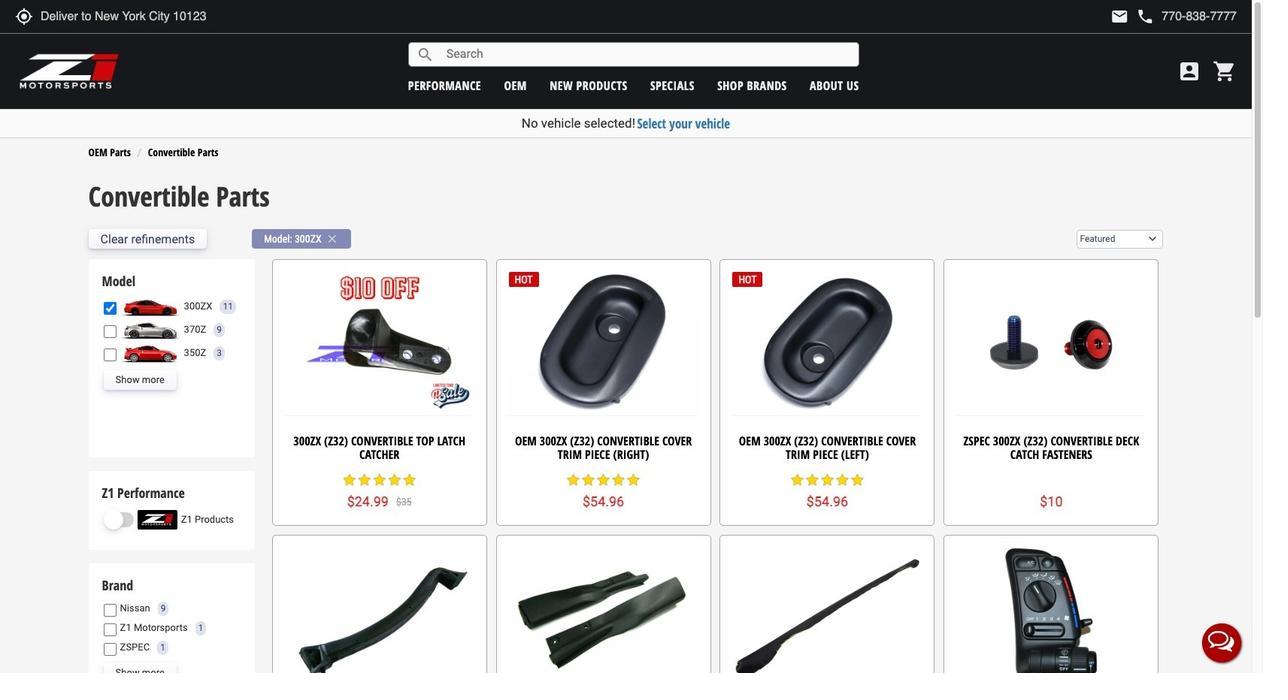 Task type: locate. For each thing, give the bounding box(es) containing it.
None checkbox
[[103, 302, 116, 315], [103, 325, 116, 338], [103, 644, 116, 656], [103, 302, 116, 315], [103, 325, 116, 338], [103, 644, 116, 656]]

None checkbox
[[103, 349, 116, 361], [103, 604, 116, 617], [103, 624, 116, 637], [103, 349, 116, 361], [103, 604, 116, 617], [103, 624, 116, 637]]

nissan 300zx z32 1990 1991 1992 1993 1994 1995 1996 vg30dett vg30de twin turbo non turbo z1 motorsports image
[[120, 297, 180, 317]]



Task type: describe. For each thing, give the bounding box(es) containing it.
Search search field
[[434, 43, 859, 66]]

nissan 370z z34 2009 2010 2011 2012 2013 2014 2015 2016 2017 2018 2019 3.7l vq37vhr vhr nismo z1 motorsports image
[[120, 320, 180, 340]]

z1 motorsports logo image
[[19, 53, 120, 90]]

nissan 350z z33 2003 2004 2005 2006 2007 2008 2009 vq35de 3.5l revup rev up vq35hr nismo z1 motorsports image
[[120, 344, 180, 363]]



Task type: vqa. For each thing, say whether or not it's contained in the screenshot.
option
yes



